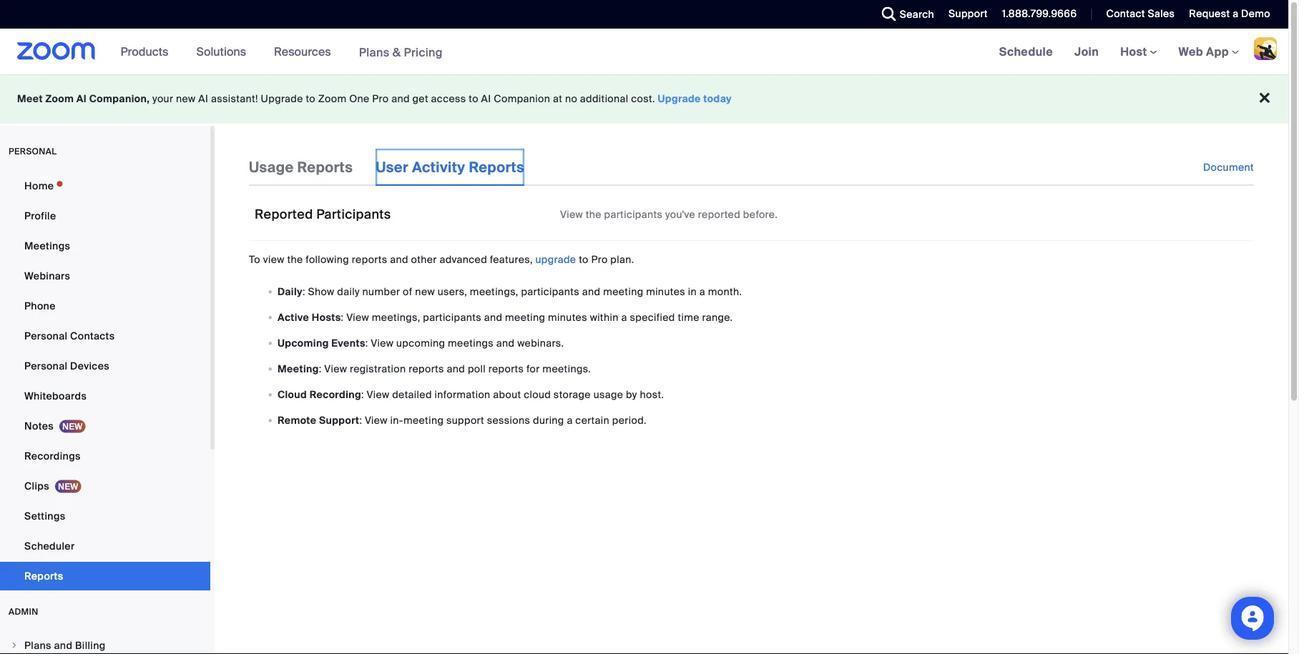 Task type: vqa. For each thing, say whether or not it's contained in the screenshot.
at
yes



Task type: describe. For each thing, give the bounding box(es) containing it.
: for events
[[366, 337, 368, 350]]

1 zoom from the left
[[45, 92, 74, 106]]

demo
[[1242, 7, 1271, 20]]

0 vertical spatial the
[[586, 208, 602, 222]]

personal menu menu
[[0, 172, 210, 593]]

for
[[527, 362, 540, 376]]

meetings
[[24, 239, 70, 253]]

1 vertical spatial support
[[319, 414, 360, 427]]

0 vertical spatial minutes
[[646, 285, 686, 298]]

right image
[[10, 642, 19, 651]]

1.888.799.9666
[[1003, 7, 1077, 20]]

new inside meet zoom ai companion, footer
[[176, 92, 196, 106]]

usage
[[249, 158, 294, 176]]

a right during
[[567, 414, 573, 427]]

and up within
[[582, 285, 601, 298]]

specified
[[630, 311, 675, 324]]

in-
[[390, 414, 404, 427]]

0 vertical spatial participants
[[604, 208, 663, 222]]

phone link
[[0, 292, 210, 321]]

usage reports link
[[249, 149, 353, 186]]

reported
[[698, 208, 741, 222]]

meetings
[[448, 337, 494, 350]]

clips link
[[0, 472, 210, 501]]

number
[[363, 285, 400, 298]]

zoom logo image
[[17, 42, 96, 60]]

other
[[411, 253, 437, 266]]

settings link
[[0, 502, 210, 531]]

daily : show daily number of new users, meetings, participants and meeting minutes in a month.
[[278, 285, 743, 298]]

2 horizontal spatial reports
[[489, 362, 524, 376]]

view for participants
[[347, 311, 369, 324]]

and down active hosts : view meetings, participants and meeting minutes within a specified time range.
[[497, 337, 515, 350]]

meet
[[17, 92, 43, 106]]

sessions
[[487, 414, 531, 427]]

advanced
[[440, 253, 487, 266]]

show
[[308, 285, 335, 298]]

host
[[1121, 44, 1150, 59]]

request
[[1190, 7, 1231, 20]]

upgrade
[[536, 253, 576, 266]]

features,
[[490, 253, 533, 266]]

profile
[[24, 209, 56, 223]]

view for meeting
[[365, 414, 388, 427]]

at
[[553, 92, 563, 106]]

plans and billing
[[24, 639, 106, 653]]

2 horizontal spatial to
[[579, 253, 589, 266]]

access
[[431, 92, 466, 106]]

active
[[278, 311, 309, 324]]

notes
[[24, 420, 54, 433]]

user activity reports link
[[376, 149, 525, 186]]

meeting
[[278, 362, 319, 376]]

upcoming
[[278, 337, 329, 350]]

1 horizontal spatial to
[[469, 92, 479, 106]]

view up upgrade link on the top left
[[560, 208, 583, 222]]

2 zoom from the left
[[318, 92, 347, 106]]

plans for plans and billing
[[24, 639, 51, 653]]

time
[[678, 311, 700, 324]]

document
[[1204, 161, 1255, 174]]

&
[[393, 45, 401, 60]]

2 ai from the left
[[198, 92, 208, 106]]

cloud recording : view detailed information about cloud storage usage by host.
[[278, 388, 664, 401]]

tabs of report home tab list
[[249, 149, 548, 186]]

by
[[626, 388, 637, 401]]

schedule link
[[989, 29, 1064, 74]]

poll
[[468, 362, 486, 376]]

companion
[[494, 92, 551, 106]]

range.
[[703, 311, 733, 324]]

active hosts : view meetings, participants and meeting minutes within a specified time range.
[[278, 311, 733, 324]]

resources
[[274, 44, 331, 59]]

reported
[[255, 206, 313, 223]]

meeting : view registration reports and poll reports for meetings.
[[278, 362, 591, 376]]

: left show
[[303, 285, 305, 298]]

2 vertical spatial meeting
[[404, 414, 444, 427]]

assistant!
[[211, 92, 258, 106]]

to view the following reports and other advanced features, upgrade to pro plan.
[[249, 253, 635, 266]]

personal for personal devices
[[24, 360, 68, 373]]

0 vertical spatial meeting
[[603, 285, 644, 298]]

pro inside meet zoom ai companion, footer
[[372, 92, 389, 106]]

user activity reports
[[376, 158, 525, 176]]

today
[[704, 92, 732, 106]]

usage
[[594, 388, 624, 401]]

about
[[493, 388, 521, 401]]

no
[[565, 92, 578, 106]]

whiteboards link
[[0, 382, 210, 411]]

: for recording
[[361, 388, 364, 401]]

recordings
[[24, 450, 81, 463]]

meet zoom ai companion, your new ai assistant! upgrade to zoom one pro and get access to ai companion at no additional cost. upgrade today
[[17, 92, 732, 106]]

notes link
[[0, 412, 210, 441]]

additional
[[580, 92, 629, 106]]

daily
[[278, 285, 303, 298]]

search button
[[872, 0, 938, 29]]

view
[[263, 253, 285, 266]]

remote
[[278, 414, 317, 427]]

reports for following
[[352, 253, 388, 266]]

join
[[1075, 44, 1099, 59]]

personal contacts link
[[0, 322, 210, 351]]

webinars
[[24, 269, 70, 283]]

reports inside personal menu menu
[[24, 570, 63, 583]]

0 vertical spatial meetings,
[[470, 285, 519, 298]]

plans and billing menu item
[[0, 633, 210, 655]]

devices
[[70, 360, 110, 373]]

a right within
[[622, 311, 627, 324]]

personal
[[9, 146, 57, 157]]

daily
[[337, 285, 360, 298]]

: for support
[[360, 414, 362, 427]]

contacts
[[70, 330, 115, 343]]

clips
[[24, 480, 49, 493]]

3 ai from the left
[[481, 92, 491, 106]]

1 vertical spatial pro
[[591, 253, 608, 266]]



Task type: locate. For each thing, give the bounding box(es) containing it.
meet zoom ai companion, footer
[[0, 74, 1289, 124]]

view up recording
[[324, 362, 347, 376]]

product information navigation
[[110, 29, 454, 76]]

personal for personal contacts
[[24, 330, 68, 343]]

0 horizontal spatial to
[[306, 92, 316, 106]]

view
[[560, 208, 583, 222], [347, 311, 369, 324], [371, 337, 394, 350], [324, 362, 347, 376], [367, 388, 390, 401], [365, 414, 388, 427]]

month.
[[708, 285, 743, 298]]

new right your
[[176, 92, 196, 106]]

products button
[[121, 29, 175, 74]]

personal devices
[[24, 360, 110, 373]]

plans & pricing
[[359, 45, 443, 60]]

1 vertical spatial the
[[287, 253, 303, 266]]

and left billing
[[54, 639, 73, 653]]

1 horizontal spatial new
[[415, 285, 435, 298]]

webinars link
[[0, 262, 210, 291]]

billing
[[75, 639, 106, 653]]

usage reports
[[249, 158, 353, 176]]

0 vertical spatial new
[[176, 92, 196, 106]]

0 horizontal spatial plans
[[24, 639, 51, 653]]

view left in-
[[365, 414, 388, 427]]

recording
[[310, 388, 361, 401]]

certain
[[576, 414, 610, 427]]

remote support : view in-meeting support sessions during a certain period.
[[278, 414, 647, 427]]

meetings, up active hosts : view meetings, participants and meeting minutes within a specified time range.
[[470, 285, 519, 298]]

host.
[[640, 388, 664, 401]]

0 vertical spatial personal
[[24, 330, 68, 343]]

view the participants you've reported before.
[[560, 208, 778, 222]]

period.
[[612, 414, 647, 427]]

to right access on the top left
[[469, 92, 479, 106]]

a right in
[[700, 285, 706, 298]]

webinars.
[[518, 337, 564, 350]]

and down daily : show daily number of new users, meetings, participants and meeting minutes in a month.
[[484, 311, 503, 324]]

: up recording
[[319, 362, 322, 376]]

personal
[[24, 330, 68, 343], [24, 360, 68, 373]]

1 horizontal spatial zoom
[[318, 92, 347, 106]]

plans right the right icon
[[24, 639, 51, 653]]

request a demo
[[1190, 7, 1271, 20]]

view for meetings
[[371, 337, 394, 350]]

support down recording
[[319, 414, 360, 427]]

profile link
[[0, 202, 210, 230]]

plans left the &
[[359, 45, 390, 60]]

user
[[376, 158, 409, 176]]

upgrade down product information navigation
[[261, 92, 303, 106]]

reports for registration
[[409, 362, 444, 376]]

to
[[249, 253, 261, 266]]

0 horizontal spatial minutes
[[548, 311, 588, 324]]

a
[[1233, 7, 1239, 20], [700, 285, 706, 298], [622, 311, 627, 324], [567, 414, 573, 427]]

1 horizontal spatial reports
[[409, 362, 444, 376]]

meeting
[[603, 285, 644, 298], [505, 311, 546, 324], [404, 414, 444, 427]]

settings
[[24, 510, 65, 523]]

1 horizontal spatial upgrade
[[658, 92, 701, 106]]

0 horizontal spatial meeting
[[404, 414, 444, 427]]

meetings.
[[543, 362, 591, 376]]

2 horizontal spatial ai
[[481, 92, 491, 106]]

ai left companion
[[481, 92, 491, 106]]

1 upgrade from the left
[[261, 92, 303, 106]]

1 horizontal spatial pro
[[591, 253, 608, 266]]

app
[[1207, 44, 1230, 59]]

upgrade link
[[536, 253, 576, 266]]

participants
[[316, 206, 391, 223]]

0 horizontal spatial new
[[176, 92, 196, 106]]

0 horizontal spatial reports
[[352, 253, 388, 266]]

reports up number
[[352, 253, 388, 266]]

personal devices link
[[0, 352, 210, 381]]

0 horizontal spatial reports
[[24, 570, 63, 583]]

companion,
[[89, 92, 150, 106]]

personal contacts
[[24, 330, 115, 343]]

: up events
[[341, 311, 344, 324]]

before.
[[743, 208, 778, 222]]

1 vertical spatial plans
[[24, 639, 51, 653]]

0 vertical spatial support
[[949, 7, 988, 20]]

hosts
[[312, 311, 341, 324]]

1 horizontal spatial reports
[[297, 158, 353, 176]]

and inside plans and billing menu item
[[54, 639, 73, 653]]

personal up whiteboards in the bottom left of the page
[[24, 360, 68, 373]]

1 vertical spatial minutes
[[548, 311, 588, 324]]

upgrade
[[261, 92, 303, 106], [658, 92, 701, 106]]

scheduler link
[[0, 532, 210, 561]]

storage
[[554, 388, 591, 401]]

1 vertical spatial meetings,
[[372, 311, 420, 324]]

admin
[[9, 607, 38, 618]]

personal down the phone
[[24, 330, 68, 343]]

get
[[413, 92, 429, 106]]

support
[[447, 414, 484, 427]]

sales
[[1148, 7, 1175, 20]]

scheduler
[[24, 540, 75, 553]]

1 horizontal spatial minutes
[[646, 285, 686, 298]]

1 vertical spatial participants
[[521, 285, 580, 298]]

ai left assistant!
[[198, 92, 208, 106]]

participants down upgrade link on the top left
[[521, 285, 580, 298]]

reports down scheduler
[[24, 570, 63, 583]]

1 vertical spatial meeting
[[505, 311, 546, 324]]

products
[[121, 44, 168, 59]]

of
[[403, 285, 413, 298]]

meetings navigation
[[989, 29, 1289, 76]]

meeting down plan.
[[603, 285, 644, 298]]

to down resources dropdown button
[[306, 92, 316, 106]]

in
[[688, 285, 697, 298]]

reports right activity
[[469, 158, 525, 176]]

view down "daily"
[[347, 311, 369, 324]]

support right the search
[[949, 7, 988, 20]]

support link
[[938, 0, 992, 29], [949, 7, 988, 20]]

minutes left in
[[646, 285, 686, 298]]

0 horizontal spatial the
[[287, 253, 303, 266]]

whiteboards
[[24, 390, 87, 403]]

1 personal from the top
[[24, 330, 68, 343]]

contact
[[1107, 7, 1146, 20]]

within
[[590, 311, 619, 324]]

during
[[533, 414, 564, 427]]

plans inside product information navigation
[[359, 45, 390, 60]]

meeting down detailed at the bottom left of page
[[404, 414, 444, 427]]

2 vertical spatial participants
[[423, 311, 482, 324]]

0 vertical spatial plans
[[359, 45, 390, 60]]

1 horizontal spatial support
[[949, 7, 988, 20]]

solutions button
[[196, 29, 253, 74]]

schedule
[[1000, 44, 1054, 59]]

:
[[303, 285, 305, 298], [341, 311, 344, 324], [366, 337, 368, 350], [319, 362, 322, 376], [361, 388, 364, 401], [360, 414, 362, 427]]

cloud
[[524, 388, 551, 401]]

: left in-
[[360, 414, 362, 427]]

request a demo link
[[1179, 0, 1289, 29], [1190, 7, 1271, 20]]

events
[[332, 337, 366, 350]]

1 vertical spatial personal
[[24, 360, 68, 373]]

0 horizontal spatial upgrade
[[261, 92, 303, 106]]

and left poll
[[447, 362, 465, 376]]

1 horizontal spatial participants
[[521, 285, 580, 298]]

1 vertical spatial new
[[415, 285, 435, 298]]

1.888.799.9666 button
[[992, 0, 1081, 29], [1003, 7, 1077, 20]]

plans for plans & pricing
[[359, 45, 390, 60]]

0 horizontal spatial pro
[[372, 92, 389, 106]]

new right 'of'
[[415, 285, 435, 298]]

zoom right meet
[[45, 92, 74, 106]]

pro left plan.
[[591, 253, 608, 266]]

reports up reported participants
[[297, 158, 353, 176]]

and left other
[[390, 253, 409, 266]]

2 personal from the top
[[24, 360, 68, 373]]

pricing
[[404, 45, 443, 60]]

pro right one
[[372, 92, 389, 106]]

1 ai from the left
[[76, 92, 87, 106]]

: up the "registration"
[[366, 337, 368, 350]]

view down the "registration"
[[367, 388, 390, 401]]

and
[[392, 92, 410, 106], [390, 253, 409, 266], [582, 285, 601, 298], [484, 311, 503, 324], [497, 337, 515, 350], [447, 362, 465, 376], [54, 639, 73, 653]]

1 horizontal spatial plans
[[359, 45, 390, 60]]

upgrade today link
[[658, 92, 732, 106]]

to right upgrade link on the top left
[[579, 253, 589, 266]]

and inside meet zoom ai companion, footer
[[392, 92, 410, 106]]

a left demo
[[1233, 7, 1239, 20]]

1 horizontal spatial meeting
[[505, 311, 546, 324]]

participants down users,
[[423, 311, 482, 324]]

reports up about
[[489, 362, 524, 376]]

upcoming events : view upcoming meetings and webinars.
[[278, 337, 564, 350]]

2 horizontal spatial meeting
[[603, 285, 644, 298]]

0 horizontal spatial zoom
[[45, 92, 74, 106]]

users,
[[438, 285, 467, 298]]

minutes
[[646, 285, 686, 298], [548, 311, 588, 324]]

ai left 'companion,'
[[76, 92, 87, 106]]

meetings, down 'of'
[[372, 311, 420, 324]]

zoom left one
[[318, 92, 347, 106]]

web app button
[[1179, 44, 1240, 59]]

view up the "registration"
[[371, 337, 394, 350]]

participants
[[604, 208, 663, 222], [521, 285, 580, 298], [423, 311, 482, 324]]

: down the "registration"
[[361, 388, 364, 401]]

banner
[[0, 29, 1289, 76]]

0 vertical spatial pro
[[372, 92, 389, 106]]

plans
[[359, 45, 390, 60], [24, 639, 51, 653]]

cost.
[[631, 92, 655, 106]]

plans inside plans and billing menu item
[[24, 639, 51, 653]]

minutes left within
[[548, 311, 588, 324]]

upgrade right cost.
[[658, 92, 701, 106]]

2 horizontal spatial participants
[[604, 208, 663, 222]]

web
[[1179, 44, 1204, 59]]

reports down "upcoming events : view upcoming meetings and webinars."
[[409, 362, 444, 376]]

1 horizontal spatial meetings,
[[470, 285, 519, 298]]

home
[[24, 179, 54, 193]]

banner containing products
[[0, 29, 1289, 76]]

reports link
[[0, 563, 210, 591]]

profile picture image
[[1255, 37, 1277, 60]]

1 horizontal spatial ai
[[198, 92, 208, 106]]

0 horizontal spatial participants
[[423, 311, 482, 324]]

2 horizontal spatial reports
[[469, 158, 525, 176]]

0 horizontal spatial ai
[[76, 92, 87, 106]]

2 upgrade from the left
[[658, 92, 701, 106]]

1 horizontal spatial the
[[586, 208, 602, 222]]

meeting down daily : show daily number of new users, meetings, participants and meeting minutes in a month.
[[505, 311, 546, 324]]

following
[[306, 253, 349, 266]]

0 horizontal spatial meetings,
[[372, 311, 420, 324]]

search
[[900, 8, 935, 21]]

support
[[949, 7, 988, 20], [319, 414, 360, 427]]

participants up plan.
[[604, 208, 663, 222]]

and left get
[[392, 92, 410, 106]]

contact sales
[[1107, 7, 1175, 20]]

view for information
[[367, 388, 390, 401]]

your
[[152, 92, 173, 106]]

contact sales link
[[1096, 0, 1179, 29], [1107, 7, 1175, 20]]

: for hosts
[[341, 311, 344, 324]]

0 horizontal spatial support
[[319, 414, 360, 427]]

recordings link
[[0, 442, 210, 471]]

the
[[586, 208, 602, 222], [287, 253, 303, 266]]

plan.
[[611, 253, 635, 266]]

registration
[[350, 362, 406, 376]]



